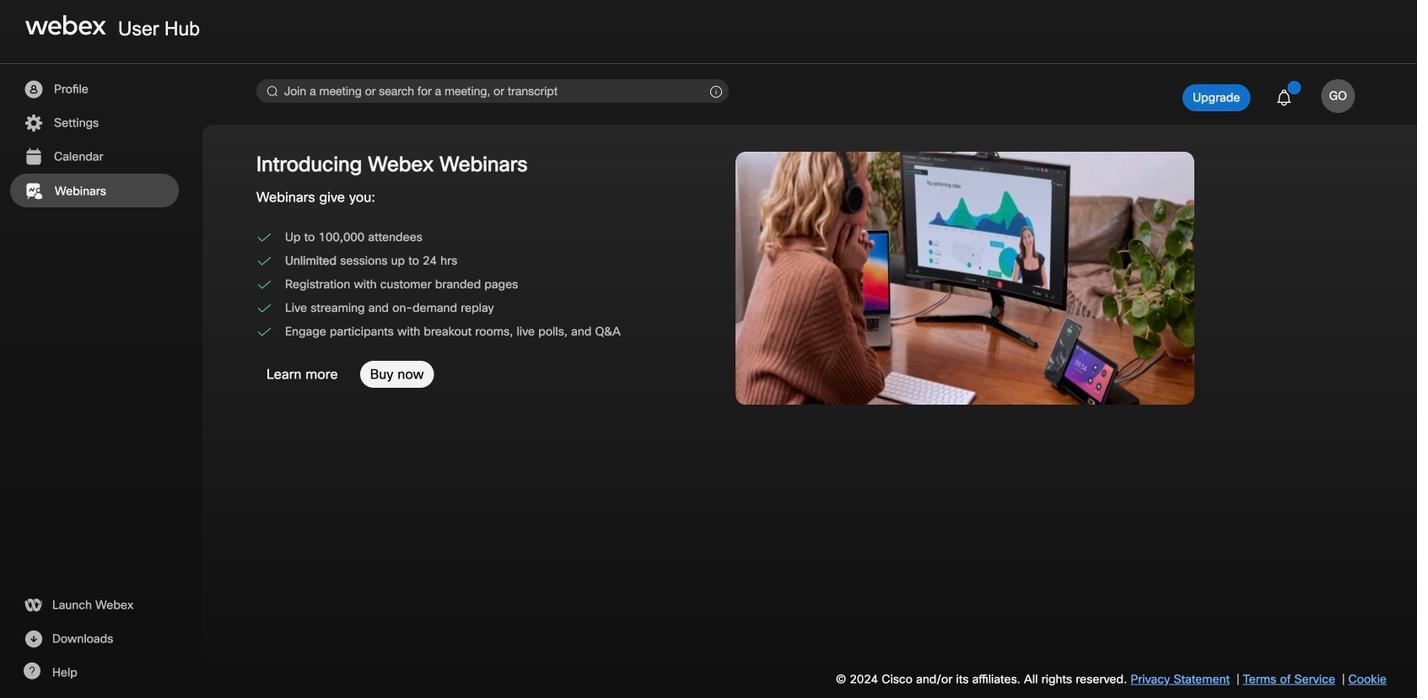 Task type: describe. For each thing, give the bounding box(es) containing it.
Join a meeting or search for a meeting, or transcript text field
[[257, 79, 729, 103]]

my webex meetings element
[[0, 125, 1418, 699]]

mds content download_filled image
[[23, 630, 44, 650]]

2 mds check_bold image from the top
[[257, 252, 273, 270]]

mds people circle_filled image
[[23, 79, 44, 100]]

mds settings_filled image
[[23, 113, 44, 133]]

ng help active image
[[23, 663, 41, 680]]



Task type: vqa. For each thing, say whether or not it's contained in the screenshot.
Insights element
no



Task type: locate. For each thing, give the bounding box(es) containing it.
0 vertical spatial mds check_bold image
[[257, 229, 273, 246]]

1 vertical spatial mds check_bold image
[[257, 252, 273, 270]]

1 mds check_bold image from the top
[[257, 276, 273, 294]]

cisco webex image
[[25, 15, 106, 35]]

2 mds check_bold image from the top
[[257, 300, 273, 317]]

mds webinar_filled image
[[24, 181, 45, 202]]

1 vertical spatial mds check_bold image
[[257, 300, 273, 317]]

mds check_bold image
[[257, 276, 273, 294], [257, 300, 273, 317]]

mds meetings_filled image
[[23, 147, 44, 167]]

0 vertical spatial mds check_bold image
[[257, 276, 273, 294]]

1 mds check_bold image from the top
[[257, 229, 273, 246]]

mds check_bold image
[[257, 229, 273, 246], [257, 252, 273, 270], [257, 323, 273, 341]]

mds webex helix filled image
[[23, 596, 43, 616]]

2 vertical spatial mds check_bold image
[[257, 323, 273, 341]]

3 mds check_bold image from the top
[[257, 323, 273, 341]]



